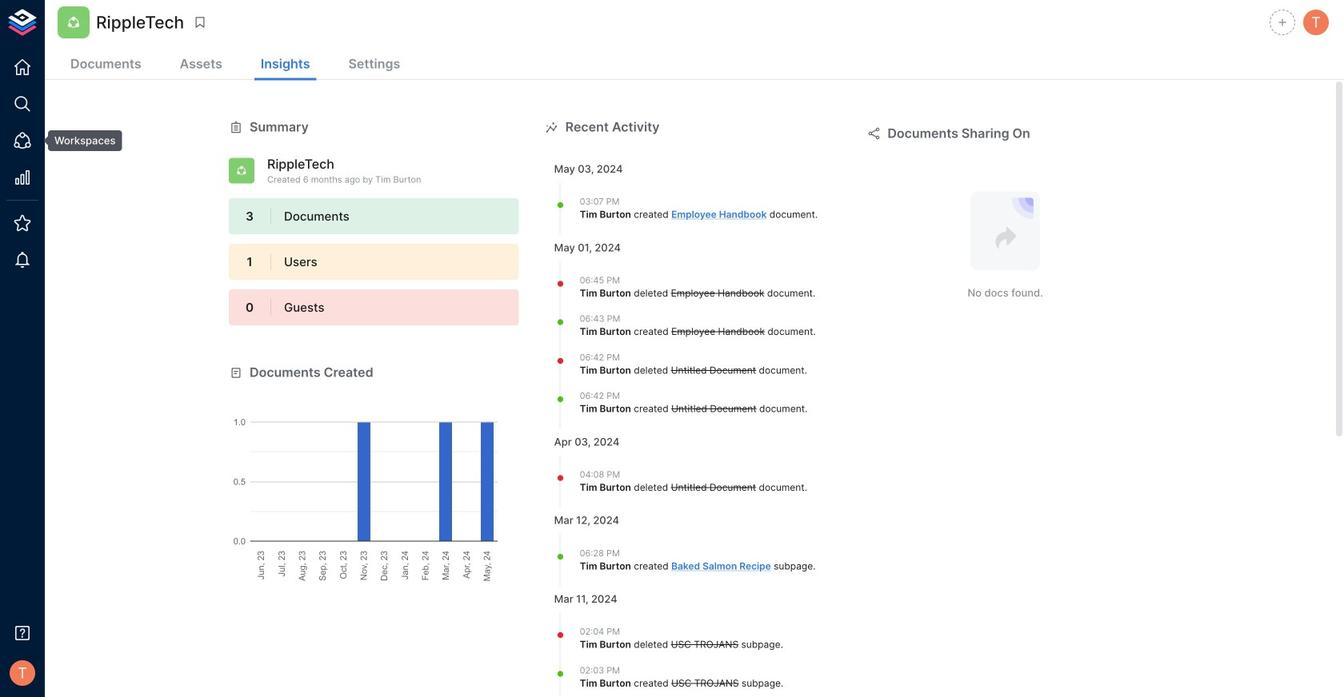 Task type: locate. For each thing, give the bounding box(es) containing it.
a chart. element
[[229, 382, 519, 582]]

a chart. image
[[229, 382, 519, 582]]

bookmark image
[[193, 15, 207, 30]]

tooltip
[[37, 130, 122, 151]]



Task type: vqa. For each thing, say whether or not it's contained in the screenshot.
Bookmark icon
yes



